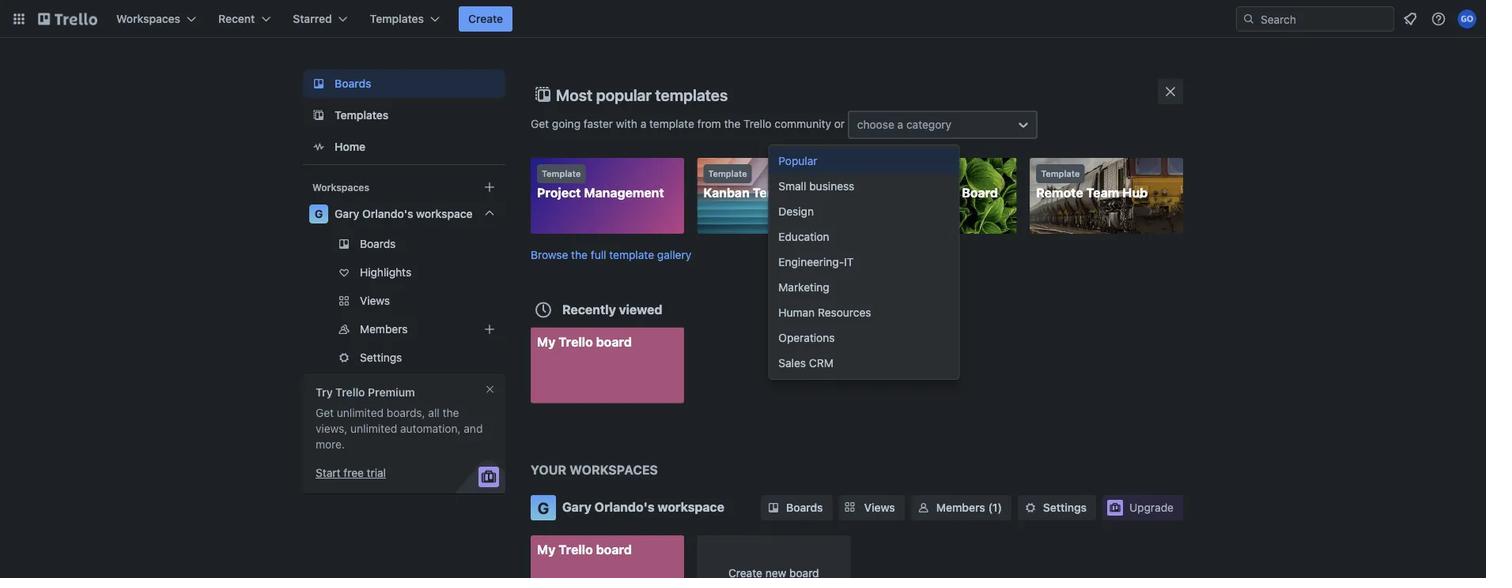 Task type: locate. For each thing, give the bounding box(es) containing it.
1 vertical spatial g
[[538, 499, 549, 518]]

template up remote
[[1041, 169, 1080, 179]]

1 vertical spatial workspaces
[[312, 182, 369, 193]]

1 vertical spatial settings
[[1043, 502, 1087, 515]]

members down highlights
[[360, 323, 408, 336]]

template inside template remote team hub
[[1041, 169, 1080, 179]]

template simple project board
[[870, 169, 998, 201]]

the left full
[[571, 248, 588, 261]]

0 horizontal spatial members
[[360, 323, 408, 336]]

project
[[537, 185, 581, 201], [915, 185, 959, 201]]

get left going
[[531, 117, 549, 130]]

boards
[[335, 77, 371, 90], [360, 238, 396, 251], [786, 502, 823, 515]]

the for try trello premium get unlimited boards, all the views, unlimited automation, and more.
[[443, 407, 459, 420]]

project left board
[[915, 185, 959, 201]]

most popular templates
[[556, 85, 728, 104]]

automation,
[[400, 423, 461, 436]]

2 horizontal spatial the
[[724, 117, 741, 130]]

templates right starred dropdown button
[[370, 12, 424, 25]]

settings right (1)
[[1043, 502, 1087, 515]]

1 horizontal spatial workspace
[[658, 500, 724, 515]]

it
[[844, 256, 854, 269]]

0 horizontal spatial workspace
[[416, 208, 473, 221]]

0 vertical spatial workspace
[[416, 208, 473, 221]]

0 horizontal spatial g
[[315, 208, 323, 221]]

template
[[542, 169, 581, 179], [708, 169, 747, 179], [875, 169, 914, 179], [1041, 169, 1080, 179], [753, 185, 810, 201]]

0 vertical spatial workspaces
[[116, 12, 180, 25]]

1 my trello board link from the top
[[531, 328, 684, 404]]

1 horizontal spatial settings
[[1043, 502, 1087, 515]]

0 vertical spatial settings
[[360, 352, 402, 365]]

template for kanban
[[708, 169, 747, 179]]

0 horizontal spatial views
[[360, 295, 390, 308]]

1 horizontal spatial views link
[[839, 496, 905, 521]]

gary down your workspaces
[[562, 500, 592, 515]]

starred button
[[283, 6, 357, 32]]

small business
[[779, 180, 854, 193]]

template down templates
[[649, 117, 694, 130]]

1 vertical spatial template
[[609, 248, 654, 261]]

workspace
[[416, 208, 473, 221], [658, 500, 724, 515]]

gallery
[[657, 248, 691, 261]]

trello inside try trello premium get unlimited boards, all the views, unlimited automation, and more.
[[336, 386, 365, 399]]

sales crm
[[779, 357, 834, 370]]

sm image
[[766, 501, 781, 517], [916, 501, 932, 517], [1023, 501, 1038, 517]]

members inside members link
[[360, 323, 408, 336]]

home
[[335, 140, 365, 153]]

1 vertical spatial views
[[864, 502, 895, 515]]

1 horizontal spatial views
[[864, 502, 895, 515]]

2 sm image from the left
[[916, 501, 932, 517]]

get going faster with a template from the trello community or
[[531, 117, 848, 130]]

the
[[724, 117, 741, 130], [571, 248, 588, 261], [443, 407, 459, 420]]

the right from at the left
[[724, 117, 741, 130]]

template up simple
[[875, 169, 914, 179]]

viewed
[[619, 302, 662, 317]]

sm image for settings
[[1023, 501, 1038, 517]]

team
[[1086, 185, 1119, 201]]

board image
[[309, 74, 328, 93]]

0 horizontal spatial workspaces
[[116, 12, 180, 25]]

human
[[779, 307, 815, 320]]

sm image inside settings link
[[1023, 501, 1038, 517]]

1 project from the left
[[537, 185, 581, 201]]

business
[[809, 180, 854, 193]]

and
[[464, 423, 483, 436]]

templates
[[370, 12, 424, 25], [335, 109, 389, 122]]

1 horizontal spatial settings link
[[1018, 496, 1096, 521]]

template up kanban
[[708, 169, 747, 179]]

2 horizontal spatial sm image
[[1023, 501, 1038, 517]]

engineering-
[[779, 256, 844, 269]]

gary orlando's workspace down workspaces
[[562, 500, 724, 515]]

1 horizontal spatial project
[[915, 185, 959, 201]]

0 vertical spatial g
[[315, 208, 323, 221]]

0 horizontal spatial project
[[537, 185, 581, 201]]

3 sm image from the left
[[1023, 501, 1038, 517]]

project up "browse"
[[537, 185, 581, 201]]

0 vertical spatial views link
[[303, 289, 505, 314]]

1 horizontal spatial sm image
[[916, 501, 932, 517]]

the right all
[[443, 407, 459, 420]]

views for rightmost views "link"
[[864, 502, 895, 515]]

sales
[[779, 357, 806, 370]]

1 horizontal spatial gary
[[562, 500, 592, 515]]

faster
[[584, 117, 613, 130]]

add image
[[480, 320, 499, 339]]

0 vertical spatial orlando's
[[362, 208, 413, 221]]

0 vertical spatial get
[[531, 117, 549, 130]]

1 vertical spatial board
[[596, 543, 632, 558]]

views
[[360, 295, 390, 308], [864, 502, 895, 515]]

a
[[640, 117, 646, 130], [897, 118, 903, 131]]

1 vertical spatial the
[[571, 248, 588, 261]]

highlights
[[360, 266, 411, 279]]

workspaces
[[116, 12, 180, 25], [312, 182, 369, 193]]

create a workspace image
[[480, 178, 499, 197]]

0 vertical spatial board
[[596, 335, 632, 350]]

the inside try trello premium get unlimited boards, all the views, unlimited automation, and more.
[[443, 407, 459, 420]]

2 my from the top
[[537, 543, 556, 558]]

unlimited
[[337, 407, 384, 420], [350, 423, 397, 436]]

members (1)
[[936, 502, 1002, 515]]

home link
[[303, 133, 505, 161]]

1 vertical spatial my trello board link
[[531, 536, 684, 579]]

2 board from the top
[[596, 543, 632, 558]]

0 vertical spatial unlimited
[[337, 407, 384, 420]]

members left (1)
[[936, 502, 985, 515]]

1 board from the top
[[596, 335, 632, 350]]

all
[[428, 407, 440, 420]]

choose
[[857, 118, 894, 131]]

template for remote
[[1041, 169, 1080, 179]]

trello
[[744, 117, 772, 130], [559, 335, 593, 350], [336, 386, 365, 399], [559, 543, 593, 558]]

template
[[649, 117, 694, 130], [609, 248, 654, 261]]

choose a category
[[857, 118, 952, 131]]

a right choose at the top right of page
[[897, 118, 903, 131]]

gary orlando's workspace up the highlights link
[[335, 208, 473, 221]]

template for project
[[542, 169, 581, 179]]

0 vertical spatial members
[[360, 323, 408, 336]]

board
[[596, 335, 632, 350], [596, 543, 632, 558]]

2 vertical spatial boards
[[786, 502, 823, 515]]

sm image inside "boards" link
[[766, 501, 781, 517]]

0 horizontal spatial sm image
[[766, 501, 781, 517]]

gary
[[335, 208, 359, 221], [562, 500, 592, 515]]

start
[[316, 467, 341, 480]]

0 horizontal spatial settings
[[360, 352, 402, 365]]

0 vertical spatial settings link
[[303, 346, 505, 371]]

create button
[[459, 6, 513, 32]]

boards link for highlights
[[303, 232, 505, 257]]

0 horizontal spatial gary
[[335, 208, 359, 221]]

0 vertical spatial templates
[[370, 12, 424, 25]]

my trello board
[[537, 335, 632, 350], [537, 543, 632, 558]]

unlimited down boards,
[[350, 423, 397, 436]]

crm
[[809, 357, 834, 370]]

Search field
[[1255, 7, 1394, 31]]

get
[[531, 117, 549, 130], [316, 407, 334, 420]]

a right the with
[[640, 117, 646, 130]]

1 vertical spatial views link
[[839, 496, 905, 521]]

1 sm image from the left
[[766, 501, 781, 517]]

1 vertical spatial orlando's
[[595, 500, 655, 515]]

gary orlando's workspace
[[335, 208, 473, 221], [562, 500, 724, 515]]

template down going
[[542, 169, 581, 179]]

template up design
[[753, 185, 810, 201]]

1 vertical spatial members
[[936, 502, 985, 515]]

gary down the 'home'
[[335, 208, 359, 221]]

0 horizontal spatial gary orlando's workspace
[[335, 208, 473, 221]]

2 vertical spatial boards link
[[761, 496, 833, 521]]

1 vertical spatial get
[[316, 407, 334, 420]]

orlando's down workspaces
[[595, 500, 655, 515]]

settings link
[[303, 346, 505, 371], [1018, 496, 1096, 521]]

1 horizontal spatial gary orlando's workspace
[[562, 500, 724, 515]]

my
[[537, 335, 556, 350], [537, 543, 556, 558]]

settings up premium
[[360, 352, 402, 365]]

settings
[[360, 352, 402, 365], [1043, 502, 1087, 515]]

g down home image
[[315, 208, 323, 221]]

1 horizontal spatial orlando's
[[595, 500, 655, 515]]

1 vertical spatial gary
[[562, 500, 592, 515]]

1 horizontal spatial get
[[531, 117, 549, 130]]

members
[[360, 323, 408, 336], [936, 502, 985, 515]]

project inside template project management
[[537, 185, 581, 201]]

g
[[315, 208, 323, 221], [538, 499, 549, 518]]

1 vertical spatial boards link
[[303, 232, 505, 257]]

1 vertical spatial my trello board
[[537, 543, 632, 558]]

templates inside dropdown button
[[370, 12, 424, 25]]

0 horizontal spatial a
[[640, 117, 646, 130]]

0 vertical spatial the
[[724, 117, 741, 130]]

0 horizontal spatial get
[[316, 407, 334, 420]]

settings for bottommost settings link
[[1043, 502, 1087, 515]]

0 vertical spatial my trello board
[[537, 335, 632, 350]]

1 horizontal spatial workspaces
[[312, 182, 369, 193]]

2 project from the left
[[915, 185, 959, 201]]

template inside template project management
[[542, 169, 581, 179]]

orlando's up highlights
[[362, 208, 413, 221]]

resources
[[818, 307, 871, 320]]

0 vertical spatial gary
[[335, 208, 359, 221]]

unlimited up views,
[[337, 407, 384, 420]]

template board image
[[309, 106, 328, 125]]

0 vertical spatial my
[[537, 335, 556, 350]]

0 vertical spatial my trello board link
[[531, 328, 684, 404]]

template project management
[[537, 169, 664, 201]]

templates up the 'home'
[[335, 109, 389, 122]]

template right full
[[609, 248, 654, 261]]

templates link
[[303, 101, 505, 130]]

1 vertical spatial boards
[[360, 238, 396, 251]]

views link
[[303, 289, 505, 314], [839, 496, 905, 521]]

0 vertical spatial boards
[[335, 77, 371, 90]]

simple
[[870, 185, 912, 201]]

0 horizontal spatial the
[[443, 407, 459, 420]]

template inside template simple project board
[[875, 169, 914, 179]]

settings link right (1)
[[1018, 496, 1096, 521]]

the for get going faster with a template from the trello community or
[[724, 117, 741, 130]]

get up views,
[[316, 407, 334, 420]]

project inside template simple project board
[[915, 185, 959, 201]]

templates button
[[360, 6, 449, 32]]

boards link
[[303, 70, 505, 98], [303, 232, 505, 257], [761, 496, 833, 521]]

0 vertical spatial views
[[360, 295, 390, 308]]

1 horizontal spatial members
[[936, 502, 985, 515]]

premium
[[368, 386, 415, 399]]

settings link down members link
[[303, 346, 505, 371]]

2 vertical spatial the
[[443, 407, 459, 420]]

kanban
[[703, 185, 750, 201]]

boards link for views
[[761, 496, 833, 521]]

1 horizontal spatial g
[[538, 499, 549, 518]]

1 vertical spatial my
[[537, 543, 556, 558]]

g down your at the bottom of page
[[538, 499, 549, 518]]



Task type: describe. For each thing, give the bounding box(es) containing it.
start free trial
[[316, 467, 386, 480]]

1 vertical spatial workspace
[[658, 500, 724, 515]]

views for left views "link"
[[360, 295, 390, 308]]

2 my trello board from the top
[[537, 543, 632, 558]]

with
[[616, 117, 637, 130]]

primary element
[[0, 0, 1486, 38]]

management
[[584, 185, 664, 201]]

template remote team hub
[[1036, 169, 1148, 201]]

boards for highlights
[[360, 238, 396, 251]]

free
[[344, 467, 364, 480]]

workspaces
[[570, 463, 658, 478]]

popular
[[596, 85, 652, 104]]

operations
[[779, 332, 835, 345]]

engineering-it
[[779, 256, 854, 269]]

small
[[779, 180, 806, 193]]

(1)
[[988, 502, 1002, 515]]

start free trial button
[[316, 466, 386, 482]]

members for members (1)
[[936, 502, 985, 515]]

recently viewed
[[562, 302, 662, 317]]

popular
[[779, 155, 817, 168]]

your
[[531, 463, 567, 478]]

0 horizontal spatial settings link
[[303, 346, 505, 371]]

boards for views
[[786, 502, 823, 515]]

upgrade button
[[1103, 496, 1183, 521]]

2 my trello board link from the top
[[531, 536, 684, 579]]

full
[[591, 248, 606, 261]]

create
[[468, 12, 503, 25]]

1 my trello board from the top
[[537, 335, 632, 350]]

try
[[316, 386, 333, 399]]

remote
[[1036, 185, 1083, 201]]

template for simple
[[875, 169, 914, 179]]

more.
[[316, 439, 345, 452]]

0 horizontal spatial views link
[[303, 289, 505, 314]]

going
[[552, 117, 581, 130]]

marketing
[[779, 281, 830, 294]]

highlights link
[[303, 260, 505, 286]]

browse
[[531, 248, 568, 261]]

home image
[[309, 138, 328, 157]]

sm image for boards
[[766, 501, 781, 517]]

0 vertical spatial gary orlando's workspace
[[335, 208, 473, 221]]

education
[[779, 231, 829, 244]]

boards,
[[387, 407, 425, 420]]

category
[[906, 118, 952, 131]]

hub
[[1122, 185, 1148, 201]]

back to home image
[[38, 6, 97, 32]]

human resources
[[779, 307, 871, 320]]

recent button
[[209, 6, 280, 32]]

board
[[962, 185, 998, 201]]

recently
[[562, 302, 616, 317]]

community
[[775, 117, 831, 130]]

your workspaces
[[531, 463, 658, 478]]

browse the full template gallery link
[[531, 248, 691, 261]]

or
[[834, 117, 845, 130]]

get inside try trello premium get unlimited boards, all the views, unlimited automation, and more.
[[316, 407, 334, 420]]

search image
[[1243, 13, 1255, 25]]

1 horizontal spatial the
[[571, 248, 588, 261]]

template kanban template
[[703, 169, 810, 201]]

1 vertical spatial gary orlando's workspace
[[562, 500, 724, 515]]

starred
[[293, 12, 332, 25]]

1 horizontal spatial a
[[897, 118, 903, 131]]

1 vertical spatial templates
[[335, 109, 389, 122]]

workspaces inside dropdown button
[[116, 12, 180, 25]]

forward image
[[502, 320, 521, 339]]

workspaces button
[[107, 6, 206, 32]]

gary orlando (garyorlando) image
[[1458, 9, 1477, 28]]

0 notifications image
[[1401, 9, 1420, 28]]

0 vertical spatial boards link
[[303, 70, 505, 98]]

1 my from the top
[[537, 335, 556, 350]]

settings for settings link to the left
[[360, 352, 402, 365]]

most
[[556, 85, 593, 104]]

from
[[697, 117, 721, 130]]

views,
[[316, 423, 347, 436]]

0 vertical spatial template
[[649, 117, 694, 130]]

try trello premium get unlimited boards, all the views, unlimited automation, and more.
[[316, 386, 483, 452]]

templates
[[655, 85, 728, 104]]

members link
[[303, 317, 521, 342]]

members for members
[[360, 323, 408, 336]]

1 vertical spatial unlimited
[[350, 423, 397, 436]]

1 vertical spatial settings link
[[1018, 496, 1096, 521]]

browse the full template gallery
[[531, 248, 691, 261]]

upgrade
[[1130, 502, 1174, 515]]

design
[[779, 205, 814, 218]]

open information menu image
[[1431, 11, 1447, 27]]

0 horizontal spatial orlando's
[[362, 208, 413, 221]]

recent
[[218, 12, 255, 25]]

trial
[[367, 467, 386, 480]]



Task type: vqa. For each thing, say whether or not it's contained in the screenshot.
the top Settings link
yes



